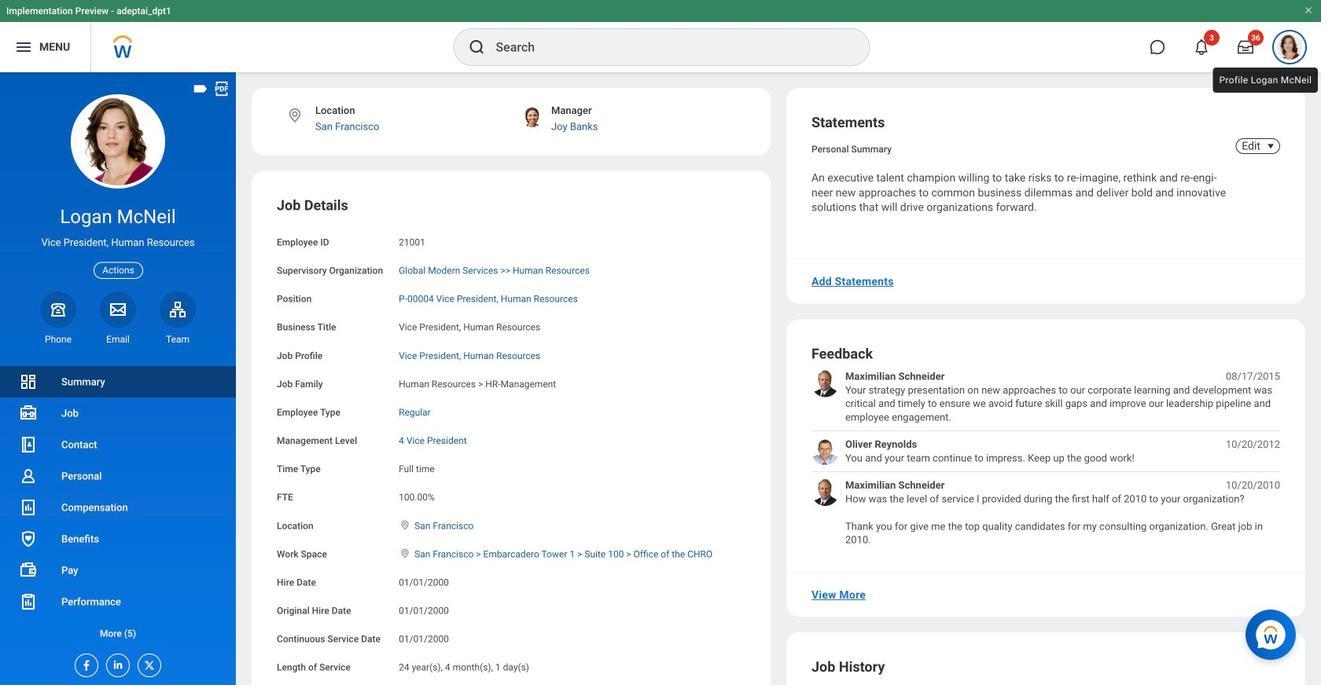 Task type: locate. For each thing, give the bounding box(es) containing it.
0 vertical spatial employee's photo (maximilian schneider) image
[[812, 370, 839, 398]]

1 horizontal spatial location image
[[399, 549, 412, 560]]

personal summary element
[[812, 141, 892, 155]]

1 horizontal spatial list
[[812, 370, 1281, 548]]

benefits image
[[19, 530, 38, 549]]

1 employee's photo (maximilian schneider) image from the top
[[812, 370, 839, 398]]

caret down image
[[1262, 140, 1281, 153]]

pay image
[[19, 562, 38, 581]]

search image
[[468, 38, 487, 57]]

employee's photo (maximilian schneider) image down employee's photo (oliver reynolds)
[[812, 479, 839, 507]]

tooltip
[[1210, 65, 1322, 96]]

view printable version (pdf) image
[[213, 80, 231, 98]]

Search Workday  search field
[[496, 30, 837, 65]]

mail image
[[109, 300, 127, 319]]

1 vertical spatial employee's photo (maximilian schneider) image
[[812, 479, 839, 507]]

contact image
[[19, 436, 38, 455]]

notifications large image
[[1194, 39, 1210, 55]]

list
[[0, 367, 236, 650], [812, 370, 1281, 548]]

phone image
[[47, 300, 69, 319]]

compensation image
[[19, 499, 38, 518]]

banner
[[0, 0, 1322, 72]]

location image
[[286, 107, 304, 124], [399, 549, 412, 560]]

location image
[[399, 520, 412, 531]]

employee's photo (maximilian schneider) image up employee's photo (oliver reynolds)
[[812, 370, 839, 398]]

0 vertical spatial location image
[[286, 107, 304, 124]]

0 horizontal spatial location image
[[286, 107, 304, 124]]

group
[[277, 196, 746, 686]]

team logan mcneil element
[[160, 333, 196, 346]]

1 vertical spatial location image
[[399, 549, 412, 560]]

employee's photo (maximilian schneider) image
[[812, 370, 839, 398], [812, 479, 839, 507]]

summary image
[[19, 373, 38, 392]]

job image
[[19, 404, 38, 423]]



Task type: vqa. For each thing, say whether or not it's contained in the screenshot.
Team Logan McNeil element
yes



Task type: describe. For each thing, give the bounding box(es) containing it.
personal image
[[19, 467, 38, 486]]

performance image
[[19, 593, 38, 612]]

profile logan mcneil image
[[1278, 35, 1303, 63]]

view team image
[[168, 300, 187, 319]]

linkedin image
[[107, 655, 124, 672]]

justify image
[[14, 38, 33, 57]]

employee's photo (oliver reynolds) image
[[812, 438, 839, 466]]

facebook image
[[76, 655, 93, 673]]

2 employee's photo (maximilian schneider) image from the top
[[812, 479, 839, 507]]

tag image
[[192, 80, 209, 98]]

inbox large image
[[1238, 39, 1254, 55]]

x image
[[138, 655, 156, 673]]

email logan mcneil element
[[100, 333, 136, 346]]

0 horizontal spatial list
[[0, 367, 236, 650]]

close environment banner image
[[1304, 6, 1314, 15]]

phone logan mcneil element
[[40, 333, 76, 346]]

full time element
[[399, 461, 435, 475]]

navigation pane region
[[0, 72, 236, 686]]



